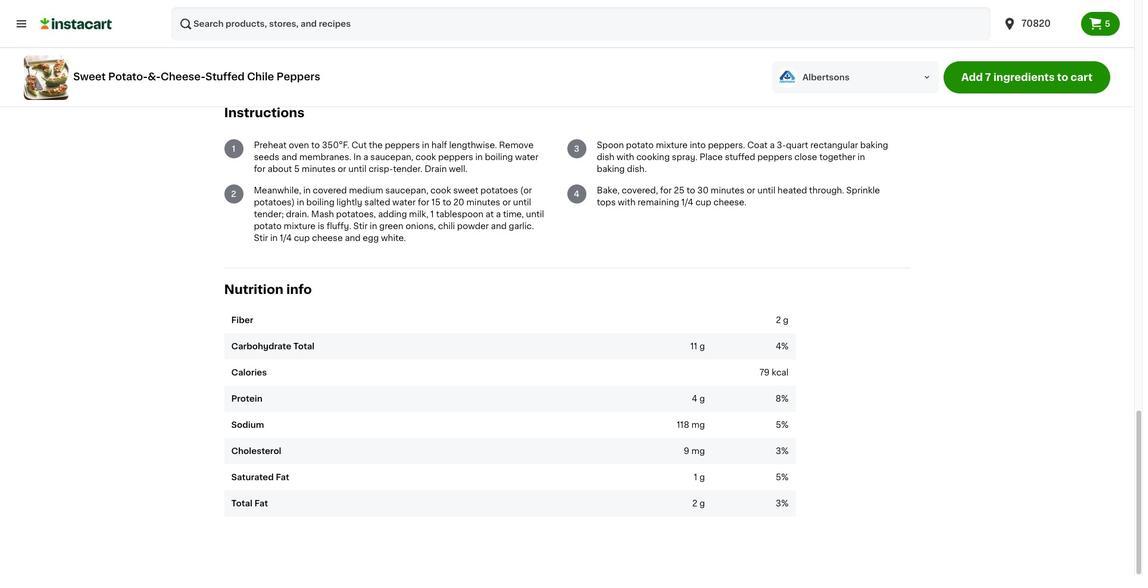 Task type: locate. For each thing, give the bounding box(es) containing it.
2 horizontal spatial minutes
[[711, 186, 745, 194]]

1 70820 button from the left
[[995, 7, 1081, 40]]

for inside preheat oven to 350°f. cut the peppers in half lengthwise. remove seeds and membranes. in a saucepan, cook peppers in boiling water for about 5 minutes or until crisp-tender. drain well.
[[254, 165, 265, 173]]

for left 15
[[418, 198, 429, 206]]

together
[[819, 153, 855, 161]]

fat down 'saturated fat' at the left of page
[[254, 500, 268, 508]]

2
[[231, 190, 236, 198], [776, 316, 781, 325], [692, 500, 697, 508]]

1 left seeds at the left
[[232, 144, 235, 153]]

1 vertical spatial fat
[[254, 500, 268, 508]]

0 vertical spatial minutes
[[302, 165, 336, 173]]

0 vertical spatial stir
[[353, 222, 368, 230]]

cup inside bake, covered, for 25 to 30 minutes or until heated through. sprinkle tops with remaining 1/4 cup cheese.
[[695, 198, 711, 206]]

1 vertical spatial 3 %
[[776, 500, 788, 508]]

mg right 118
[[691, 421, 705, 429]]

cook up 15
[[430, 186, 451, 194]]

cheese
[[312, 234, 343, 242]]

and down at
[[491, 222, 507, 230]]

3 for 9 mg
[[776, 447, 781, 455]]

into
[[690, 141, 706, 149]]

g for 4 %
[[699, 342, 705, 351]]

% for 4 g
[[781, 395, 788, 403]]

350°f.
[[322, 141, 349, 149]]

0 vertical spatial mg
[[691, 421, 705, 429]]

0 horizontal spatial fat
[[254, 500, 268, 508]]

please
[[224, 56, 246, 62]]

1 mg from the top
[[691, 421, 705, 429]]

is inside meanwhile, in covered medium saucepan, cook sweet potatoes (or potatoes) in boiling lightly salted water for 15 to 20 minutes or until tender; drain. mash potatoes, adding milk, 1 tablespoon at a time, until potato mixture is fluffy. stir in green onions, chili powder and garlic. stir in 1/4 cup cheese and egg white.
[[318, 222, 325, 230]]

2 horizontal spatial peppers
[[757, 153, 792, 161]]

1 down the ½
[[248, 35, 251, 43]]

in left covered
[[303, 186, 311, 194]]

1 horizontal spatial fat
[[276, 473, 289, 482]]

g down 1 g
[[699, 500, 705, 508]]

0 horizontal spatial a
[[363, 153, 368, 161]]

0 vertical spatial boiling
[[485, 153, 513, 161]]

fat for total fat
[[254, 500, 268, 508]]

and inside preheat oven to 350°f. cut the peppers in half lengthwise. remove seeds and membranes. in a saucepan, cook peppers in boiling water for about 5 minutes or until crisp-tender. drain well.
[[281, 153, 297, 161]]

potato down tender;
[[254, 222, 282, 230]]

baking right rectangular
[[860, 141, 888, 149]]

potato up cooking
[[626, 141, 654, 149]]

0 vertical spatial a
[[770, 141, 775, 149]]

1 horizontal spatial 1/4
[[681, 198, 693, 206]]

3
[[574, 144, 579, 153], [776, 447, 781, 455], [776, 500, 781, 508]]

fat right saturated
[[276, 473, 289, 482]]

is
[[735, 56, 740, 62], [318, 222, 325, 230]]

nutrition
[[224, 283, 283, 296]]

in inside spoon potato mixture into peppers. coat a 3-quart rectangular baking dish with cooking spray. place stuffed peppers close together in baking dish.
[[858, 153, 865, 161]]

2 vertical spatial a
[[496, 210, 501, 218]]

remaining
[[638, 198, 679, 206]]

0 horizontal spatial potato
[[254, 222, 282, 230]]

until down (or
[[513, 198, 531, 206]]

% for 1 g
[[781, 473, 788, 482]]

2 vertical spatial 3
[[776, 500, 781, 508]]

mixture inside spoon potato mixture into peppers. coat a 3-quart rectangular baking dish with cooking spray. place stuffed peppers close together in baking dish.
[[656, 141, 688, 149]]

cup down 30
[[695, 198, 711, 206]]

and up about
[[281, 153, 297, 161]]

minutes inside preheat oven to 350°f. cut the peppers in half lengthwise. remove seeds and membranes. in a saucepan, cook peppers in boiling water for about 5 minutes or until crisp-tender. drain well.
[[302, 165, 336, 173]]

cook up drain
[[416, 153, 436, 161]]

1 vertical spatial cook
[[430, 186, 451, 194]]

that
[[371, 56, 385, 62]]

cook inside meanwhile, in covered medium saucepan, cook sweet potatoes (or potatoes) in boiling lightly salted water for 15 to 20 minutes or until tender; drain. mash potatoes, adding milk, 1 tablespoon at a time, until potato mixture is fluffy. stir in green onions, chili powder and garlic. stir in 1/4 cup cheese and egg white.
[[430, 186, 451, 194]]

2 horizontal spatial 2
[[776, 316, 781, 325]]

1 vertical spatial 2 g
[[692, 500, 705, 508]]

a right at
[[496, 210, 501, 218]]

2 vertical spatial minutes
[[466, 198, 500, 206]]

info
[[286, 283, 312, 296]]

0 horizontal spatial stir
[[254, 234, 268, 242]]

0 vertical spatial saucepan,
[[370, 153, 413, 161]]

cup down clove at the left top
[[259, 23, 274, 31]]

1 vertical spatial 2
[[776, 316, 781, 325]]

0 vertical spatial mixture
[[656, 141, 688, 149]]

baking down dish
[[597, 165, 625, 173]]

2 5 % from the top
[[776, 473, 788, 482]]

0 horizontal spatial is
[[318, 222, 325, 230]]

is down 'mash' at the top left of page
[[318, 222, 325, 230]]

0 horizontal spatial minutes
[[302, 165, 336, 173]]

1 horizontal spatial total
[[293, 342, 314, 351]]

1 up the ½
[[248, 11, 251, 19]]

fat
[[276, 473, 289, 482], [254, 500, 268, 508]]

5 % for mg
[[776, 421, 788, 429]]

beaten
[[327, 35, 356, 43]]

0 vertical spatial 3 %
[[776, 447, 788, 455]]

cup inside the 1 clove garlic, minced ½ cup shredded asadero, queso quesadilla, chihuahua or monterey jack cheese, divided 1 egg white, lightly beaten
[[259, 23, 274, 31]]

or inside the 1 clove garlic, minced ½ cup shredded asadero, queso quesadilla, chihuahua or monterey jack cheese, divided 1 egg white, lightly beaten
[[479, 23, 487, 31]]

2 mg from the top
[[691, 447, 705, 455]]

1 inside meanwhile, in covered medium saucepan, cook sweet potatoes (or potatoes) in boiling lightly salted water for 15 to 20 minutes or until tender; drain. mash potatoes, adding milk, 1 tablespoon at a time, until potato mixture is fluffy. stir in green onions, chili powder and garlic. stir in 1/4 cup cheese and egg white.
[[430, 210, 434, 218]]

place
[[700, 153, 723, 161]]

or inside meanwhile, in covered medium saucepan, cook sweet potatoes (or potatoes) in boiling lightly salted water for 15 to 20 minutes or until tender; drain. mash potatoes, adding milk, 1 tablespoon at a time, until potato mixture is fluffy. stir in green onions, chili powder and garlic. stir in 1/4 cup cheese and egg white.
[[502, 198, 511, 206]]

0 horizontal spatial and
[[281, 153, 297, 161]]

4 up kcal
[[776, 342, 781, 351]]

with inside bake, covered, for 25 to 30 minutes or until heated through. sprinkle tops with remaining 1/4 cup cheese.
[[618, 198, 635, 206]]

0 vertical spatial fat
[[276, 473, 289, 482]]

g up 4 %
[[783, 316, 788, 325]]

0 vertical spatial lightly
[[299, 35, 325, 43]]

cart
[[1071, 73, 1093, 82]]

1 5 % from the top
[[776, 421, 788, 429]]

until inside bake, covered, for 25 to 30 minutes or until heated through. sprinkle tops with remaining 1/4 cup cheese.
[[757, 186, 775, 194]]

drain.
[[286, 210, 309, 218]]

egg left white. on the left
[[363, 234, 379, 242]]

in down tender;
[[270, 234, 278, 242]]

2 horizontal spatial cup
[[695, 198, 711, 206]]

0 vertical spatial 2 g
[[776, 316, 788, 325]]

boiling up 'mash' at the top left of page
[[306, 198, 334, 206]]

with up dish.
[[617, 153, 634, 161]]

to right 25
[[687, 186, 695, 194]]

2 for fiber
[[776, 316, 781, 325]]

saucepan,
[[370, 153, 413, 161], [385, 186, 428, 194]]

carbohydrate total
[[231, 342, 314, 351]]

1 for 1
[[232, 144, 235, 153]]

1 horizontal spatial 4
[[692, 395, 697, 403]]

stir down tender;
[[254, 234, 268, 242]]

1 horizontal spatial stir
[[353, 222, 368, 230]]

20
[[453, 198, 464, 206]]

2 vertical spatial 2
[[692, 500, 697, 508]]

15
[[431, 198, 440, 206]]

0 vertical spatial 5 %
[[776, 421, 788, 429]]

0 vertical spatial baking
[[860, 141, 888, 149]]

1 vertical spatial 5 %
[[776, 473, 788, 482]]

0 horizontal spatial lightly
[[299, 35, 325, 43]]

or inside preheat oven to 350°f. cut the peppers in half lengthwise. remove seeds and membranes. in a saucepan, cook peppers in boiling water for about 5 minutes or until crisp-tender. drain well.
[[338, 165, 346, 173]]

1 vertical spatial and
[[491, 222, 507, 230]]

4 left tops
[[574, 190, 579, 198]]

items
[[307, 56, 326, 62]]

albertsons image
[[777, 67, 798, 88]]

11 g
[[690, 342, 705, 351]]

for inside bake, covered, for 25 to 30 minutes or until heated through. sprinkle tops with remaining 1/4 cup cheese.
[[660, 186, 672, 194]]

egg
[[254, 35, 270, 43], [363, 234, 379, 242]]

1 % from the top
[[781, 342, 788, 351]]

6 % from the top
[[781, 500, 788, 508]]

0 horizontal spatial boiling
[[306, 198, 334, 206]]

1 vertical spatial egg
[[363, 234, 379, 242]]

water down remove
[[515, 153, 538, 161]]

0 vertical spatial cook
[[416, 153, 436, 161]]

mg right 9
[[691, 447, 705, 455]]

2 for total fat
[[692, 500, 697, 508]]

a inside preheat oven to 350°f. cut the peppers in half lengthwise. remove seeds and membranes. in a saucepan, cook peppers in boiling water for about 5 minutes or until crisp-tender. drain well.
[[363, 153, 368, 161]]

1 horizontal spatial cup
[[294, 234, 310, 242]]

2 up 4 %
[[776, 316, 781, 325]]

mg for 118 mg
[[691, 421, 705, 429]]

1 vertical spatial a
[[363, 153, 368, 161]]

1 horizontal spatial 2
[[692, 500, 697, 508]]

lightly down shredded
[[299, 35, 325, 43]]

with down covered,
[[618, 198, 635, 206]]

which
[[714, 56, 733, 62]]

for left 25
[[660, 186, 672, 194]]

a right in
[[363, 153, 368, 161]]

lightly up potatoes,
[[337, 198, 362, 206]]

stuffed
[[205, 72, 245, 81]]

0 horizontal spatial cup
[[259, 23, 274, 31]]

3 % from the top
[[781, 421, 788, 429]]

2 horizontal spatial and
[[491, 222, 507, 230]]

1/4 inside meanwhile, in covered medium saucepan, cook sweet potatoes (or potatoes) in boiling lightly salted water for 15 to 20 minutes or until tender; drain. mash potatoes, adding milk, 1 tablespoon at a time, until potato mixture is fluffy. stir in green onions, chili powder and garlic. stir in 1/4 cup cheese and egg white.
[[280, 234, 292, 242]]

or down membranes.
[[338, 165, 346, 173]]

until up the garlic.
[[526, 210, 544, 218]]

or up time,
[[502, 198, 511, 206]]

1 horizontal spatial a
[[496, 210, 501, 218]]

dish.
[[627, 165, 647, 173]]

0 vertical spatial potato
[[626, 141, 654, 149]]

peppers up well.
[[438, 153, 473, 161]]

1 vertical spatial mg
[[691, 447, 705, 455]]

0 vertical spatial 4
[[574, 190, 579, 198]]

to up membranes.
[[311, 141, 320, 149]]

ingredients.
[[425, 56, 464, 62]]

118 mg
[[677, 421, 705, 429]]

drain
[[425, 165, 447, 173]]

1 vertical spatial boiling
[[306, 198, 334, 206]]

0 vertical spatial water
[[515, 153, 538, 161]]

peppers up tender.
[[385, 141, 420, 149]]

a inside meanwhile, in covered medium saucepan, cook sweet potatoes (or potatoes) in boiling lightly salted water for 15 to 20 minutes or until tender; drain. mash potatoes, adding milk, 1 tablespoon at a time, until potato mixture is fluffy. stir in green onions, chili powder and garlic. stir in 1/4 cup cheese and egg white.
[[496, 210, 501, 218]]

review
[[248, 56, 269, 62]]

2 left "potatoes)"
[[231, 190, 236, 198]]

instacart logo image
[[40, 17, 112, 31]]

5
[[1105, 20, 1110, 28], [294, 165, 300, 173], [776, 421, 781, 429], [776, 473, 781, 482]]

1 vertical spatial 3
[[776, 447, 781, 455]]

% for 11 g
[[781, 342, 788, 351]]

minutes inside bake, covered, for 25 to 30 minutes or until heated through. sprinkle tops with remaining 1/4 cup cheese.
[[711, 186, 745, 194]]

2 g up 4 %
[[776, 316, 788, 325]]

2 vertical spatial cup
[[294, 234, 310, 242]]

2 g down 1 g
[[692, 500, 705, 508]]

1 vertical spatial mixture
[[284, 222, 316, 230]]

79 kcal
[[759, 369, 788, 377]]

cup down drain.
[[294, 234, 310, 242]]

1/4 down drain.
[[280, 234, 292, 242]]

for down seeds at the left
[[254, 165, 265, 173]]

total right carbohydrate
[[293, 342, 314, 351]]

5 inside preheat oven to 350°f. cut the peppers in half lengthwise. remove seeds and membranes. in a saucepan, cook peppers in boiling water for about 5 minutes or until crisp-tender. drain well.
[[294, 165, 300, 173]]

1 vertical spatial saucepan,
[[385, 186, 428, 194]]

g for 5 %
[[699, 473, 705, 482]]

membranes.
[[299, 153, 351, 161]]

1 horizontal spatial lightly
[[337, 198, 362, 206]]

until inside preheat oven to 350°f. cut the peppers in half lengthwise. remove seeds and membranes. in a saucepan, cook peppers in boiling water for about 5 minutes or until crisp-tender. drain well.
[[348, 165, 366, 173]]

0 horizontal spatial water
[[392, 198, 416, 206]]

2 horizontal spatial a
[[770, 141, 775, 149]]

potato inside meanwhile, in covered medium saucepan, cook sweet potatoes (or potatoes) in boiling lightly salted water for 15 to 20 minutes or until tender; drain. mash potatoes, adding milk, 1 tablespoon at a time, until potato mixture is fluffy. stir in green onions, chili powder and garlic. stir in 1/4 cup cheese and egg white.
[[254, 222, 282, 230]]

albertsons button
[[772, 61, 939, 93]]

water up adding at the left top of page
[[392, 198, 416, 206]]

in up drain.
[[297, 198, 304, 206]]

0 horizontal spatial mixture
[[284, 222, 316, 230]]

provided
[[742, 56, 771, 62]]

0 vertical spatial 2
[[231, 190, 236, 198]]

1 horizontal spatial boiling
[[485, 153, 513, 161]]

1 horizontal spatial 2 g
[[776, 316, 788, 325]]

1 vertical spatial minutes
[[711, 186, 745, 194]]

0 vertical spatial and
[[281, 153, 297, 161]]

1 vertical spatial with
[[618, 198, 635, 206]]

minced
[[305, 11, 337, 19]]

with
[[617, 153, 634, 161], [618, 198, 635, 206]]

potatoes
[[480, 186, 518, 194]]

minutes down membranes.
[[302, 165, 336, 173]]

0 horizontal spatial total
[[231, 500, 252, 508]]

9 mg
[[684, 447, 705, 455]]

for right 'here'
[[789, 56, 798, 62]]

1 horizontal spatial water
[[515, 153, 538, 161]]

until down in
[[348, 165, 366, 173]]

0 vertical spatial egg
[[254, 35, 270, 43]]

0 horizontal spatial 1/4
[[280, 234, 292, 242]]

g up the 118 mg
[[699, 395, 705, 403]]

add 7 ingredients to cart button
[[944, 61, 1110, 93]]

g right 11
[[699, 342, 705, 351]]

bake, covered, for 25 to 30 minutes or until heated through. sprinkle tops with remaining 1/4 cup cheese.
[[597, 186, 880, 206]]

0 vertical spatial 1/4
[[681, 198, 693, 206]]

None search field
[[171, 7, 990, 40]]

egg inside meanwhile, in covered medium saucepan, cook sweet potatoes (or potatoes) in boiling lightly salted water for 15 to 20 minutes or until tender; drain. mash potatoes, adding milk, 1 tablespoon at a time, until potato mixture is fluffy. stir in green onions, chili powder and garlic. stir in 1/4 cup cheese and egg white.
[[363, 234, 379, 242]]

1 vertical spatial 4
[[776, 342, 781, 351]]

0 horizontal spatial 4
[[574, 190, 579, 198]]

until
[[348, 165, 366, 173], [757, 186, 775, 194], [513, 198, 531, 206], [526, 210, 544, 218]]

mixture down drain.
[[284, 222, 316, 230]]

water
[[515, 153, 538, 161], [392, 198, 416, 206]]

sweet
[[453, 186, 478, 194]]

5 inside button
[[1105, 20, 1110, 28]]

3-
[[777, 141, 786, 149]]

cup inside meanwhile, in covered medium saucepan, cook sweet potatoes (or potatoes) in boiling lightly salted water for 15 to 20 minutes or until tender; drain. mash potatoes, adding milk, 1 tablespoon at a time, until potato mixture is fluffy. stir in green onions, chili powder and garlic. stir in 1/4 cup cheese and egg white.
[[294, 234, 310, 242]]

nutrition info
[[224, 283, 312, 296]]

3 % for g
[[776, 500, 788, 508]]

potato-
[[108, 72, 148, 81]]

% for 2 g
[[781, 500, 788, 508]]

5 % from the top
[[781, 473, 788, 482]]

stir down potatoes,
[[353, 222, 368, 230]]

1 for 1 clove garlic, minced ½ cup shredded asadero, queso quesadilla, chihuahua or monterey jack cheese, divided 1 egg white, lightly beaten
[[248, 11, 251, 19]]

2 g for total fat
[[692, 500, 705, 508]]

to right 15
[[443, 198, 451, 206]]

in down "lengthwise."
[[475, 153, 483, 161]]

or down spoon potato mixture into peppers. coat a 3-quart rectangular baking dish with cooking spray. place stuffed peppers close together in baking dish. at the right of the page
[[747, 186, 755, 194]]

dish
[[597, 153, 614, 161]]

2 3 % from the top
[[776, 500, 788, 508]]

chihuahua
[[432, 23, 477, 31]]

is right the which
[[735, 56, 740, 62]]

product
[[493, 56, 519, 62]]

2 % from the top
[[781, 395, 788, 403]]

1 down '9 mg'
[[694, 473, 697, 482]]

clove
[[254, 11, 276, 19]]

0 horizontal spatial 2
[[231, 190, 236, 198]]

70820
[[1021, 19, 1051, 28]]

boiling down remove
[[485, 153, 513, 161]]

1 3 % from the top
[[776, 447, 788, 455]]

2 vertical spatial 4
[[692, 395, 697, 403]]

lightly
[[299, 35, 325, 43], [337, 198, 362, 206]]

0 horizontal spatial baking
[[597, 165, 625, 173]]

monterey
[[489, 23, 530, 31]]

minutes up cheese. at the top of the page
[[711, 186, 745, 194]]

total down saturated
[[231, 500, 252, 508]]

in
[[422, 141, 429, 149], [475, 153, 483, 161], [858, 153, 865, 161], [303, 186, 311, 194], [297, 198, 304, 206], [370, 222, 377, 230], [270, 234, 278, 242]]

g down '9 mg'
[[699, 473, 705, 482]]

1 horizontal spatial egg
[[363, 234, 379, 242]]

or left monterey
[[479, 23, 487, 31]]

to left cart
[[1057, 73, 1068, 82]]

in right together
[[858, 153, 865, 161]]

1 horizontal spatial potato
[[626, 141, 654, 149]]

egg inside the 1 clove garlic, minced ½ cup shredded asadero, queso quesadilla, chihuahua or monterey jack cheese, divided 1 egg white, lightly beaten
[[254, 35, 270, 43]]

4 up the 118 mg
[[692, 395, 697, 403]]

a
[[770, 141, 775, 149], [363, 153, 368, 161], [496, 210, 501, 218]]

1 horizontal spatial mixture
[[656, 141, 688, 149]]

4 % from the top
[[781, 447, 788, 455]]

1 down 15
[[430, 210, 434, 218]]

bake,
[[597, 186, 620, 194]]

%
[[781, 342, 788, 351], [781, 395, 788, 403], [781, 421, 788, 429], [781, 447, 788, 455], [781, 473, 788, 482], [781, 500, 788, 508]]

1 horizontal spatial is
[[735, 56, 740, 62]]

minutes inside meanwhile, in covered medium saucepan, cook sweet potatoes (or potatoes) in boiling lightly salted water for 15 to 20 minutes or until tender; drain. mash potatoes, adding milk, 1 tablespoon at a time, until potato mixture is fluffy. stir in green onions, chili powder and garlic. stir in 1/4 cup cheese and egg white.
[[466, 198, 500, 206]]

0 vertical spatial with
[[617, 153, 634, 161]]

1/4
[[681, 198, 693, 206], [280, 234, 292, 242]]

g
[[783, 316, 788, 325], [699, 342, 705, 351], [699, 395, 705, 403], [699, 473, 705, 482], [699, 500, 705, 508]]

1/4 down 25
[[681, 198, 693, 206]]

peppers down "3-"
[[757, 153, 792, 161]]

and down fluffy.
[[345, 234, 361, 242]]

(or
[[520, 186, 532, 194]]

saucepan, up crisp-
[[370, 153, 413, 161]]

here
[[772, 56, 787, 62]]

70820 button
[[995, 7, 1081, 40], [1002, 7, 1074, 40]]

until left heated
[[757, 186, 775, 194]]

to inside preheat oven to 350°f. cut the peppers in half lengthwise. remove seeds and membranes. in a saucepan, cook peppers in boiling water for about 5 minutes or until crisp-tender. drain well.
[[311, 141, 320, 149]]

1 vertical spatial potato
[[254, 222, 282, 230]]

minutes up at
[[466, 198, 500, 206]]

2 down 1 g
[[692, 500, 697, 508]]

cholesterol
[[231, 447, 281, 455]]

1 vertical spatial stir
[[254, 234, 268, 242]]

preheat
[[254, 141, 287, 149]]

0 vertical spatial cup
[[259, 23, 274, 31]]

1 vertical spatial lightly
[[337, 198, 362, 206]]

2 horizontal spatial 4
[[776, 342, 781, 351]]

mg
[[691, 421, 705, 429], [691, 447, 705, 455]]

1 vertical spatial water
[[392, 198, 416, 206]]

egg down the ½
[[254, 35, 270, 43]]

in left half
[[422, 141, 429, 149]]

1 horizontal spatial minutes
[[466, 198, 500, 206]]

saucepan, down tender.
[[385, 186, 428, 194]]

stir
[[353, 222, 368, 230], [254, 234, 268, 242]]

0 horizontal spatial 2 g
[[692, 500, 705, 508]]

5 % for g
[[776, 473, 788, 482]]

baking
[[860, 141, 888, 149], [597, 165, 625, 173]]

mixture up spray.
[[656, 141, 688, 149]]

a left "3-"
[[770, 141, 775, 149]]

saucepan, inside preheat oven to 350°f. cut the peppers in half lengthwise. remove seeds and membranes. in a saucepan, cook peppers in boiling water for about 5 minutes or until crisp-tender. drain well.
[[370, 153, 413, 161]]



Task type: describe. For each thing, give the bounding box(es) containing it.
consult
[[466, 56, 492, 62]]

onions,
[[406, 222, 436, 230]]

information
[[674, 56, 712, 62]]

11
[[690, 342, 697, 351]]

crisp-
[[369, 165, 393, 173]]

3 % for mg
[[776, 447, 788, 455]]

4 for 4 g
[[692, 395, 697, 403]]

kcal
[[772, 369, 788, 377]]

in left green
[[370, 222, 377, 230]]

mash
[[311, 210, 334, 218]]

½
[[248, 23, 256, 31]]

at
[[486, 210, 494, 218]]

milk,
[[409, 210, 428, 218]]

1 horizontal spatial baking
[[860, 141, 888, 149]]

2 g for fiber
[[776, 316, 788, 325]]

shredded
[[277, 23, 317, 31]]

potatoes)
[[254, 198, 295, 206]]

1 horizontal spatial peppers
[[438, 153, 473, 161]]

about
[[268, 165, 292, 173]]

1 vertical spatial total
[[231, 500, 252, 508]]

or right dietary
[[631, 56, 638, 62]]

to inside button
[[1057, 73, 1068, 82]]

potato inside spoon potato mixture into peppers. coat a 3-quart rectangular baking dish with cooking spray. place stuffed peppers close together in baking dish.
[[626, 141, 654, 149]]

chile
[[247, 72, 274, 81]]

30
[[697, 186, 709, 194]]

fat for saturated fat
[[276, 473, 289, 482]]

garlic.
[[509, 222, 534, 230]]

meanwhile, in covered medium saucepan, cook sweet potatoes (or potatoes) in boiling lightly salted water for 15 to 20 minutes or until tender; drain. mash potatoes, adding milk, 1 tablespoon at a time, until potato mixture is fluffy. stir in green onions, chili powder and garlic. stir in 1/4 cup cheese and egg white.
[[254, 186, 544, 242]]

saturated fat
[[231, 473, 289, 482]]

suggested
[[271, 56, 306, 62]]

medium
[[349, 186, 383, 194]]

covered
[[313, 186, 347, 194]]

instructions
[[224, 106, 305, 119]]

3 for 2 g
[[776, 500, 781, 508]]

lightly inside meanwhile, in covered medium saucepan, cook sweet potatoes (or potatoes) in boiling lightly salted water for 15 to 20 minutes or until tender; drain. mash potatoes, adding milk, 1 tablespoon at a time, until potato mixture is fluffy. stir in green onions, chili powder and garlic. stir in 1/4 cup cheese and egg white.
[[337, 198, 362, 206]]

1/4 inside bake, covered, for 25 to 30 minutes or until heated through. sprinkle tops with remaining 1/4 cup cheese.
[[681, 198, 693, 206]]

only.
[[844, 56, 859, 62]]

in
[[353, 153, 361, 161]]

8 %
[[776, 395, 788, 403]]

match
[[403, 56, 424, 62]]

boiling inside preheat oven to 350°f. cut the peppers in half lengthwise. remove seeds and membranes. in a saucepan, cook peppers in boiling water for about 5 minutes or until crisp-tender. drain well.
[[485, 153, 513, 161]]

protein
[[231, 395, 262, 403]]

salted
[[364, 198, 390, 206]]

to inside meanwhile, in covered medium saucepan, cook sweet potatoes (or potatoes) in boiling lightly salted water for 15 to 20 minutes or until tender; drain. mash potatoes, adding milk, 1 tablespoon at a time, until potato mixture is fluffy. stir in green onions, chili powder and garlic. stir in 1/4 cup cheese and egg white.
[[443, 198, 451, 206]]

mg for 9 mg
[[691, 447, 705, 455]]

% for 118 mg
[[781, 421, 788, 429]]

to left make
[[327, 56, 334, 62]]

adding
[[378, 210, 407, 218]]

g for 8 %
[[699, 395, 705, 403]]

with inside spoon potato mixture into peppers. coat a 3-quart rectangular baking dish with cooking spray. place stuffed peppers close together in baking dish.
[[617, 153, 634, 161]]

garlic,
[[278, 11, 303, 19]]

dietary
[[606, 56, 629, 62]]

tender;
[[254, 210, 284, 218]]

make
[[336, 56, 354, 62]]

calories
[[231, 369, 267, 377]]

4 for 4 %
[[776, 342, 781, 351]]

cooking
[[636, 153, 670, 161]]

asadero,
[[319, 23, 355, 31]]

g for 3 %
[[699, 500, 705, 508]]

close
[[794, 153, 817, 161]]

cook inside preheat oven to 350°f. cut the peppers in half lengthwise. remove seeds and membranes. in a saucepan, cook peppers in boiling water for about 5 minutes or until crisp-tender. drain well.
[[416, 153, 436, 161]]

peppers inside spoon potato mixture into peppers. coat a 3-quart rectangular baking dish with cooking spray. place stuffed peppers close together in baking dish.
[[757, 153, 792, 161]]

boiling inside meanwhile, in covered medium saucepan, cook sweet potatoes (or potatoes) in boiling lightly salted water for 15 to 20 minutes or until tender; drain. mash potatoes, adding milk, 1 tablespoon at a time, until potato mixture is fluffy. stir in green onions, chili powder and garlic. stir in 1/4 cup cheese and egg white.
[[306, 198, 334, 206]]

lightly inside the 1 clove garlic, minced ½ cup shredded asadero, queso quesadilla, chihuahua or monterey jack cheese, divided 1 egg white, lightly beaten
[[299, 35, 325, 43]]

79
[[759, 369, 770, 377]]

2 vertical spatial and
[[345, 234, 361, 242]]

9
[[684, 447, 689, 455]]

0 vertical spatial 3
[[574, 144, 579, 153]]

half
[[431, 141, 447, 149]]

oven
[[289, 141, 309, 149]]

any
[[592, 56, 604, 62]]

cut
[[352, 141, 367, 149]]

to inside bake, covered, for 25 to 30 minutes or until heated through. sprinkle tops with remaining 1/4 cup cheese.
[[687, 186, 695, 194]]

total fat
[[231, 500, 268, 508]]

to left confirm
[[557, 56, 564, 62]]

peppers.
[[708, 141, 745, 149]]

tablespoon
[[436, 210, 483, 218]]

Search field
[[171, 7, 990, 40]]

well.
[[449, 165, 467, 173]]

0 vertical spatial is
[[735, 56, 740, 62]]

seeds
[[254, 153, 279, 161]]

add
[[961, 73, 983, 82]]

for inside meanwhile, in covered medium saucepan, cook sweet potatoes (or potatoes) in boiling lightly salted water for 15 to 20 minutes or until tender; drain. mash potatoes, adding milk, 1 tablespoon at a time, until potato mixture is fluffy. stir in green onions, chili powder and garlic. stir in 1/4 cup cheese and egg white.
[[418, 198, 429, 206]]

sweet potato-&-cheese-stuffed chile peppers
[[73, 72, 320, 81]]

a inside spoon potato mixture into peppers. coat a 3-quart rectangular baking dish with cooking spray. place stuffed peppers close together in baking dish.
[[770, 141, 775, 149]]

saucepan, inside meanwhile, in covered medium saucepan, cook sweet potatoes (or potatoes) in boiling lightly salted water for 15 to 20 minutes or until tender; drain. mash potatoes, adding milk, 1 tablespoon at a time, until potato mixture is fluffy. stir in green onions, chili powder and garlic. stir in 1/4 cup cheese and egg white.
[[385, 186, 428, 194]]

spray.
[[672, 153, 697, 161]]

lengthwise.
[[449, 141, 497, 149]]

cheese,
[[554, 23, 587, 31]]

or inside bake, covered, for 25 to 30 minutes or until heated through. sprinkle tops with remaining 1/4 cup cheese.
[[747, 186, 755, 194]]

2 70820 button from the left
[[1002, 7, 1074, 40]]

1 for 1 g
[[694, 473, 697, 482]]

1 vertical spatial baking
[[597, 165, 625, 173]]

tops
[[597, 198, 616, 206]]

1 clove garlic, minced ½ cup shredded asadero, queso quesadilla, chihuahua or monterey jack cheese, divided 1 egg white, lightly beaten
[[248, 11, 620, 43]]

0 horizontal spatial peppers
[[385, 141, 420, 149]]

water inside meanwhile, in covered medium saucepan, cook sweet potatoes (or potatoes) in boiling lightly salted water for 15 to 20 minutes or until tender; drain. mash potatoes, adding milk, 1 tablespoon at a time, until potato mixture is fluffy. stir in green onions, chili powder and garlic. stir in 1/4 cup cheese and egg white.
[[392, 198, 416, 206]]

fluffy.
[[327, 222, 351, 230]]

saturated
[[231, 473, 274, 482]]

please review suggested items to make sure that they match ingredients. consult product packaging to confirm any dietary or nutritional information which is provided here for convenience only.
[[224, 56, 859, 62]]

7
[[985, 73, 991, 82]]

ingredients
[[993, 73, 1055, 82]]

% for 9 mg
[[781, 447, 788, 455]]

potatoes,
[[336, 210, 376, 218]]

1 g
[[694, 473, 705, 482]]

the
[[369, 141, 383, 149]]

8
[[776, 395, 781, 403]]

spoon potato mixture into peppers. coat a 3-quart rectangular baking dish with cooking spray. place stuffed peppers close together in baking dish.
[[597, 141, 888, 173]]

water inside preheat oven to 350°f. cut the peppers in half lengthwise. remove seeds and membranes. in a saucepan, cook peppers in boiling water for about 5 minutes or until crisp-tender. drain well.
[[515, 153, 538, 161]]

spoon
[[597, 141, 624, 149]]

remove
[[499, 141, 534, 149]]

0 vertical spatial total
[[293, 342, 314, 351]]

time,
[[503, 210, 524, 218]]

coat
[[747, 141, 768, 149]]

sweet
[[73, 72, 106, 81]]

packaging
[[521, 56, 555, 62]]

4 g
[[692, 395, 705, 403]]

stuffed
[[725, 153, 755, 161]]

sprinkle
[[846, 186, 880, 194]]

4 for 4
[[574, 190, 579, 198]]

quart
[[786, 141, 808, 149]]

mixture inside meanwhile, in covered medium saucepan, cook sweet potatoes (or potatoes) in boiling lightly salted water for 15 to 20 minutes or until tender; drain. mash potatoes, adding milk, 1 tablespoon at a time, until potato mixture is fluffy. stir in green onions, chili powder and garlic. stir in 1/4 cup cheese and egg white.
[[284, 222, 316, 230]]



Task type: vqa. For each thing, say whether or not it's contained in the screenshot.
middle 2
yes



